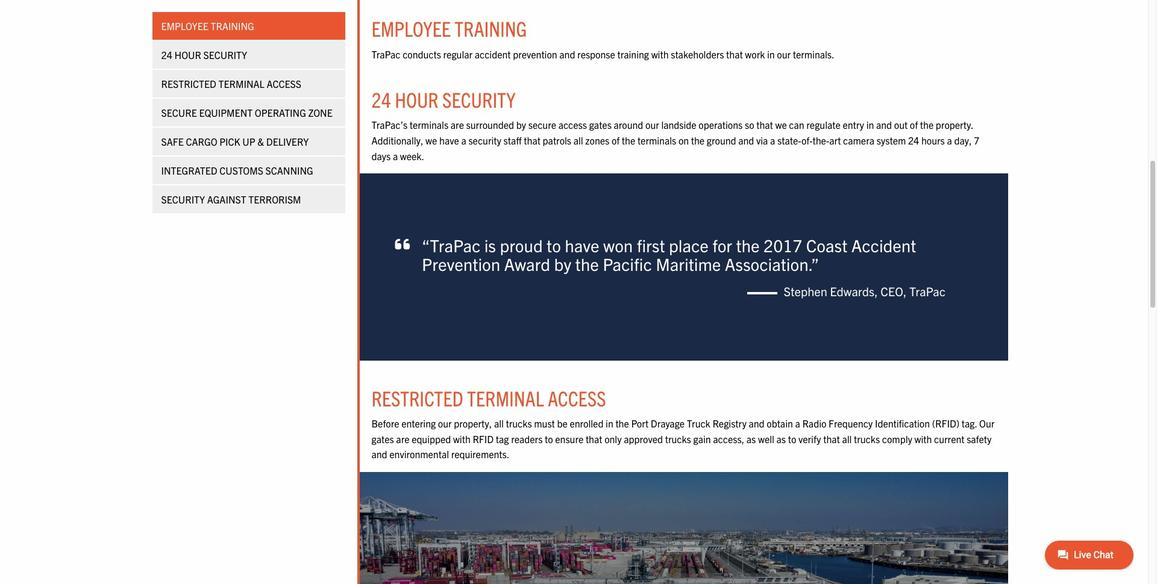 Task type: vqa. For each thing, say whether or not it's contained in the screenshot.
ground
yes



Task type: locate. For each thing, give the bounding box(es) containing it.
0 vertical spatial 24
[[161, 49, 172, 61]]

trucks up readers
[[506, 418, 532, 430]]

zone
[[308, 107, 333, 119]]

24 left 'hours'
[[908, 134, 919, 146]]

24 hour security down employee training link
[[161, 49, 247, 61]]

1 vertical spatial in
[[867, 119, 874, 131]]

1 horizontal spatial of
[[910, 119, 918, 131]]

our inside before entering our property, all trucks must be enrolled in the port drayage truck registry and obtain a radio frequency identification (rfid) tag. our gates are equipped with rfid tag readers to ensure that only approved trucks gain access, as well as to verify that all trucks comply with current safety and environmental requirements.
[[438, 418, 452, 430]]

0 vertical spatial of
[[910, 119, 918, 131]]

1 vertical spatial gates
[[372, 433, 394, 445]]

0 horizontal spatial are
[[396, 433, 410, 445]]

1 horizontal spatial with
[[651, 48, 669, 60]]

terminals left on
[[638, 134, 676, 146]]

hours
[[922, 134, 945, 146]]

training up accident
[[455, 15, 527, 41]]

1 horizontal spatial are
[[451, 119, 464, 131]]

are down entering
[[396, 433, 410, 445]]

2 vertical spatial 24
[[908, 134, 919, 146]]

1 vertical spatial terminals
[[638, 134, 676, 146]]

landside
[[661, 119, 697, 131]]

the down around
[[622, 134, 635, 146]]

and left response
[[560, 48, 575, 60]]

have left security
[[439, 134, 459, 146]]

terminals.
[[793, 48, 835, 60]]

terminal up secure equipment operating zone
[[219, 78, 265, 90]]

1 horizontal spatial by
[[554, 253, 571, 275]]

24 hour security link
[[152, 41, 345, 69]]

gates inside before entering our property, all trucks must be enrolled in the port drayage truck registry and obtain a radio frequency identification (rfid) tag. our gates are equipped with rfid tag readers to ensure that only approved trucks gain access, as well as to verify that all trucks comply with current safety and environmental requirements.
[[372, 433, 394, 445]]

2 vertical spatial all
[[842, 433, 852, 445]]

restricted terminal access inside the restricted terminal access link
[[161, 78, 301, 90]]

restricted terminal access up property,
[[372, 385, 606, 411]]

1 vertical spatial trapac
[[910, 284, 946, 299]]

2 horizontal spatial 24
[[908, 134, 919, 146]]

0 vertical spatial all
[[574, 134, 583, 146]]

ensure
[[555, 433, 584, 445]]

the left port
[[616, 418, 629, 430]]

and down so on the right
[[739, 134, 754, 146]]

1 horizontal spatial as
[[777, 433, 786, 445]]

employee
[[372, 15, 451, 41], [161, 20, 208, 32]]

1 vertical spatial access
[[548, 385, 606, 411]]

trapac conducts regular accident prevention and response training with stakeholders that work in our terminals.
[[372, 48, 835, 60]]

0 horizontal spatial trucks
[[506, 418, 532, 430]]

must
[[534, 418, 555, 430]]

training up 24 hour security link
[[211, 20, 254, 32]]

restricted terminal access link
[[152, 70, 345, 98]]

7
[[974, 134, 980, 146]]

1 vertical spatial we
[[426, 134, 437, 146]]

to
[[547, 234, 561, 256], [545, 433, 553, 445], [788, 433, 796, 445]]

1 horizontal spatial 24 hour security
[[372, 86, 516, 112]]

0 vertical spatial hour
[[175, 49, 201, 61]]

out
[[894, 119, 908, 131]]

regulate
[[807, 119, 841, 131]]

readers
[[511, 433, 543, 445]]

0 horizontal spatial all
[[494, 418, 504, 430]]

the up 'hours'
[[920, 119, 934, 131]]

gates inside the trapac's terminals are surrounded by secure access gates around our landside operations so that we can regulate entry in and out of the property. additionally, we have a security staff that patrols all zones of the terminals on the ground and via a state-of-the-art camera system 24 hours a day, 7 days a week.
[[589, 119, 612, 131]]

0 horizontal spatial restricted
[[161, 78, 216, 90]]

24 up trapac's at the left top of page
[[372, 86, 391, 112]]

1 horizontal spatial all
[[574, 134, 583, 146]]

well
[[758, 433, 774, 445]]

24 hour security
[[161, 49, 247, 61], [372, 86, 516, 112]]

state-
[[778, 134, 802, 146]]

1 horizontal spatial gates
[[589, 119, 612, 131]]

1 horizontal spatial access
[[548, 385, 606, 411]]

and
[[560, 48, 575, 60], [876, 119, 892, 131], [739, 134, 754, 146], [749, 418, 765, 430], [372, 449, 387, 461]]

2 horizontal spatial all
[[842, 433, 852, 445]]

our
[[979, 418, 995, 430]]

restricted terminal access up equipment
[[161, 78, 301, 90]]

response
[[578, 48, 615, 60]]

1 vertical spatial have
[[565, 234, 600, 256]]

0 vertical spatial restricted terminal access
[[161, 78, 301, 90]]

(rfid)
[[932, 418, 960, 430]]

place
[[669, 234, 709, 256]]

0 horizontal spatial 24 hour security
[[161, 49, 247, 61]]

as right well
[[777, 433, 786, 445]]

ground
[[707, 134, 736, 146]]

trapac left conducts
[[372, 48, 401, 60]]

0 horizontal spatial terminals
[[410, 119, 449, 131]]

0 horizontal spatial as
[[747, 433, 756, 445]]

hour up trapac's at the left top of page
[[395, 86, 439, 112]]

in up the only
[[606, 418, 613, 430]]

1 vertical spatial our
[[646, 119, 659, 131]]

24 hour security down regular on the left top
[[372, 86, 516, 112]]

1 vertical spatial restricted terminal access
[[372, 385, 606, 411]]

a
[[461, 134, 466, 146], [770, 134, 775, 146], [947, 134, 952, 146], [393, 150, 398, 162], [795, 418, 800, 430]]

1 horizontal spatial we
[[775, 119, 787, 131]]

a left day,
[[947, 134, 952, 146]]

access
[[267, 78, 301, 90], [548, 385, 606, 411]]

trapac's terminals are surrounded by secure access gates around our landside operations so that we can regulate entry in and out of the property. additionally, we have a security staff that patrols all zones of the terminals on the ground and via a state-of-the-art camera system 24 hours a day, 7 days a week.
[[372, 119, 980, 162]]

to down must
[[545, 433, 553, 445]]

security up surrounded
[[442, 86, 516, 112]]

0 vertical spatial terminal
[[219, 78, 265, 90]]

terminal
[[219, 78, 265, 90], [467, 385, 544, 411]]

all inside the trapac's terminals are surrounded by secure access gates around our landside operations so that we can regulate entry in and out of the property. additionally, we have a security staff that patrols all zones of the terminals on the ground and via a state-of-the-art camera system 24 hours a day, 7 days a week.
[[574, 134, 583, 146]]

secure
[[528, 119, 556, 131]]

24 up secure
[[161, 49, 172, 61]]

2 horizontal spatial in
[[867, 119, 874, 131]]

all down frequency
[[842, 433, 852, 445]]

a right days
[[393, 150, 398, 162]]

a left 'radio'
[[795, 418, 800, 430]]

0 horizontal spatial access
[[267, 78, 301, 90]]

0 horizontal spatial of
[[612, 134, 620, 146]]

employee training up 24 hour security link
[[161, 20, 254, 32]]

0 horizontal spatial gates
[[372, 433, 394, 445]]

restricted up entering
[[372, 385, 463, 411]]

1 horizontal spatial trucks
[[665, 433, 691, 445]]

in inside before entering our property, all trucks must be enrolled in the port drayage truck registry and obtain a radio frequency identification (rfid) tag. our gates are equipped with rfid tag readers to ensure that only approved trucks gain access, as well as to verify that all trucks comply with current safety and environmental requirements.
[[606, 418, 613, 430]]

0 horizontal spatial have
[[439, 134, 459, 146]]

with down property,
[[453, 433, 471, 445]]

of right the out
[[910, 119, 918, 131]]

security down integrated
[[161, 193, 205, 206]]

art
[[830, 134, 841, 146]]

have
[[439, 134, 459, 146], [565, 234, 600, 256]]

all
[[574, 134, 583, 146], [494, 418, 504, 430], [842, 433, 852, 445]]

access up enrolled
[[548, 385, 606, 411]]

integrated
[[161, 165, 217, 177]]

that down enrolled
[[586, 433, 602, 445]]

by up staff
[[516, 119, 526, 131]]

0 horizontal spatial our
[[438, 418, 452, 430]]

0 horizontal spatial we
[[426, 134, 437, 146]]

on
[[679, 134, 689, 146]]

pick
[[220, 136, 240, 148]]

0 horizontal spatial in
[[606, 418, 613, 430]]

we left can
[[775, 119, 787, 131]]

are inside the trapac's terminals are surrounded by secure access gates around our landside operations so that we can regulate entry in and out of the property. additionally, we have a security staff that patrols all zones of the terminals on the ground and via a state-of-the-art camera system 24 hours a day, 7 days a week.
[[451, 119, 464, 131]]

2 horizontal spatial with
[[915, 433, 932, 445]]

0 vertical spatial trapac
[[372, 48, 401, 60]]

0 horizontal spatial by
[[516, 119, 526, 131]]

1 horizontal spatial hour
[[395, 86, 439, 112]]

0 horizontal spatial restricted terminal access
[[161, 78, 301, 90]]

with down identification
[[915, 433, 932, 445]]

safe cargo pick up & delivery
[[161, 136, 309, 148]]

we
[[775, 119, 787, 131], [426, 134, 437, 146]]

of-
[[802, 134, 813, 146]]

as left well
[[747, 433, 756, 445]]

that down secure
[[524, 134, 541, 146]]

obtain
[[767, 418, 793, 430]]

gates
[[589, 119, 612, 131], [372, 433, 394, 445]]

1 vertical spatial restricted
[[372, 385, 463, 411]]

stephen edwards, ceo, trapac
[[784, 284, 946, 299]]

terminals up the week.
[[410, 119, 449, 131]]

are left surrounded
[[451, 119, 464, 131]]

0 vertical spatial in
[[767, 48, 775, 60]]

identification
[[875, 418, 930, 430]]

trapac's
[[372, 119, 408, 131]]

the right on
[[691, 134, 705, 146]]

have inside the trapac's terminals are surrounded by secure access gates around our landside operations so that we can regulate entry in and out of the property. additionally, we have a security staff that patrols all zones of the terminals on the ground and via a state-of-the-art camera system 24 hours a day, 7 days a week.
[[439, 134, 459, 146]]

restricted
[[161, 78, 216, 90], [372, 385, 463, 411]]

restricted up secure
[[161, 78, 216, 90]]

1 horizontal spatial restricted terminal access
[[372, 385, 606, 411]]

we right additionally,
[[426, 134, 437, 146]]

terminal up tag
[[467, 385, 544, 411]]

zones
[[585, 134, 610, 146]]

safety
[[967, 433, 992, 445]]

1 horizontal spatial our
[[646, 119, 659, 131]]

by
[[516, 119, 526, 131], [554, 253, 571, 275]]

by inside the trapac's terminals are surrounded by secure access gates around our landside operations so that we can regulate entry in and out of the property. additionally, we have a security staff that patrols all zones of the terminals on the ground and via a state-of-the-art camera system 24 hours a day, 7 days a week.
[[516, 119, 526, 131]]

gates down before
[[372, 433, 394, 445]]

access up operating
[[267, 78, 301, 90]]

0 vertical spatial access
[[267, 78, 301, 90]]

0 vertical spatial are
[[451, 119, 464, 131]]

trapac right ceo,
[[910, 284, 946, 299]]

1 horizontal spatial training
[[455, 15, 527, 41]]

to right proud
[[547, 234, 561, 256]]

employee training up regular on the left top
[[372, 15, 527, 41]]

customs
[[220, 165, 263, 177]]

access
[[559, 119, 587, 131]]

our right work
[[777, 48, 791, 60]]

24
[[161, 49, 172, 61], [372, 86, 391, 112], [908, 134, 919, 146]]

via
[[756, 134, 768, 146]]

trucks
[[506, 418, 532, 430], [665, 433, 691, 445], [854, 433, 880, 445]]

in right "entry"
[[867, 119, 874, 131]]

of right zones
[[612, 134, 620, 146]]

around
[[614, 119, 643, 131]]

1 vertical spatial hour
[[395, 86, 439, 112]]

0 vertical spatial gates
[[589, 119, 612, 131]]

gates up zones
[[589, 119, 612, 131]]

1 vertical spatial 24
[[372, 86, 391, 112]]

0 vertical spatial have
[[439, 134, 459, 146]]

security against terrorism link
[[152, 186, 345, 213]]

all up tag
[[494, 418, 504, 430]]

all down access
[[574, 134, 583, 146]]

2 vertical spatial in
[[606, 418, 613, 430]]

1 vertical spatial by
[[554, 253, 571, 275]]

hour up secure
[[175, 49, 201, 61]]

solid image
[[395, 236, 410, 253]]

terminals
[[410, 119, 449, 131], [638, 134, 676, 146]]

2 vertical spatial our
[[438, 418, 452, 430]]

a right via
[[770, 134, 775, 146]]

integrated customs scanning
[[161, 165, 313, 177]]

surrounded
[[466, 119, 514, 131]]

in right work
[[767, 48, 775, 60]]

trucks down frequency
[[854, 433, 880, 445]]

1 vertical spatial terminal
[[467, 385, 544, 411]]

security up the restricted terminal access link
[[203, 49, 247, 61]]

association."
[[725, 253, 819, 275]]

0 vertical spatial 24 hour security
[[161, 49, 247, 61]]

coast
[[806, 234, 848, 256]]

1 vertical spatial of
[[612, 134, 620, 146]]

0 horizontal spatial employee training
[[161, 20, 254, 32]]

our inside the trapac's terminals are surrounded by secure access gates around our landside operations so that we can regulate entry in and out of the property. additionally, we have a security staff that patrols all zones of the terminals on the ground and via a state-of-the-art camera system 24 hours a day, 7 days a week.
[[646, 119, 659, 131]]

1 horizontal spatial employee
[[372, 15, 451, 41]]

1 vertical spatial are
[[396, 433, 410, 445]]

have left won
[[565, 234, 600, 256]]

0 horizontal spatial training
[[211, 20, 254, 32]]

as
[[747, 433, 756, 445], [777, 433, 786, 445]]

with
[[651, 48, 669, 60], [453, 433, 471, 445], [915, 433, 932, 445]]

the inside before entering our property, all trucks must be enrolled in the port drayage truck registry and obtain a radio frequency identification (rfid) tag. our gates are equipped with rfid tag readers to ensure that only approved trucks gain access, as well as to verify that all trucks comply with current safety and environmental requirements.
[[616, 418, 629, 430]]

the right for
[[736, 234, 760, 256]]

entry
[[843, 119, 864, 131]]

scanning
[[266, 165, 313, 177]]

trucks down drayage
[[665, 433, 691, 445]]

our right around
[[646, 119, 659, 131]]

1 vertical spatial 24 hour security
[[372, 86, 516, 112]]

by right award
[[554, 253, 571, 275]]

award
[[504, 253, 550, 275]]

"trapac is proud to have won first place for the 2017 coast accident prevention award by the pacific maritime association."
[[422, 234, 916, 275]]

property.
[[936, 119, 973, 131]]

0 vertical spatial our
[[777, 48, 791, 60]]

with right training at the top right of the page
[[651, 48, 669, 60]]

our up equipped in the left of the page
[[438, 418, 452, 430]]

delivery
[[266, 136, 309, 148]]

employee training
[[372, 15, 527, 41], [161, 20, 254, 32]]

0 horizontal spatial employee
[[161, 20, 208, 32]]

1 horizontal spatial terminals
[[638, 134, 676, 146]]

0 horizontal spatial hour
[[175, 49, 201, 61]]

0 vertical spatial by
[[516, 119, 526, 131]]

1 horizontal spatial have
[[565, 234, 600, 256]]



Task type: describe. For each thing, give the bounding box(es) containing it.
camera
[[843, 134, 875, 146]]

staff
[[504, 134, 522, 146]]

first
[[637, 234, 665, 256]]

that right so on the right
[[757, 119, 773, 131]]

stakeholders
[[671, 48, 724, 60]]

prevention
[[422, 253, 500, 275]]

operating
[[255, 107, 306, 119]]

and down before
[[372, 449, 387, 461]]

gain
[[693, 433, 711, 445]]

0 horizontal spatial trapac
[[372, 48, 401, 60]]

0 vertical spatial terminals
[[410, 119, 449, 131]]

verify
[[799, 433, 821, 445]]

regular
[[443, 48, 473, 60]]

0 horizontal spatial with
[[453, 433, 471, 445]]

2017
[[764, 234, 803, 256]]

operations
[[699, 119, 743, 131]]

secure
[[161, 107, 197, 119]]

in inside the trapac's terminals are surrounded by secure access gates around our landside operations so that we can regulate entry in and out of the property. additionally, we have a security staff that patrols all zones of the terminals on the ground and via a state-of-the-art camera system 24 hours a day, 7 days a week.
[[867, 119, 874, 131]]

training
[[618, 48, 649, 60]]

entering
[[402, 418, 436, 430]]

system
[[877, 134, 906, 146]]

days
[[372, 150, 391, 162]]

is
[[484, 234, 496, 256]]

comply
[[882, 433, 913, 445]]

employee training link
[[152, 12, 345, 40]]

cargo
[[186, 136, 217, 148]]

are inside before entering our property, all trucks must be enrolled in the port drayage truck registry and obtain a radio frequency identification (rfid) tag. our gates are equipped with rfid tag readers to ensure that only approved trucks gain access, as well as to verify that all trucks comply with current safety and environmental requirements.
[[396, 433, 410, 445]]

by inside "trapac is proud to have won first place for the 2017 coast accident prevention award by the pacific maritime association."
[[554, 253, 571, 275]]

2 horizontal spatial trucks
[[854, 433, 880, 445]]

1 horizontal spatial terminal
[[467, 385, 544, 411]]

before entering our property, all trucks must be enrolled in the port drayage truck registry and obtain a radio frequency identification (rfid) tag. our gates are equipped with rfid tag readers to ensure that only approved trucks gain access, as well as to verify that all trucks comply with current safety and environmental requirements.
[[372, 418, 995, 461]]

0 horizontal spatial 24
[[161, 49, 172, 61]]

for
[[713, 234, 732, 256]]

that left work
[[726, 48, 743, 60]]

1 vertical spatial security
[[442, 86, 516, 112]]

against
[[207, 193, 246, 206]]

integrated customs scanning link
[[152, 157, 345, 184]]

enrolled
[[570, 418, 604, 430]]

"trapac
[[422, 234, 481, 256]]

equipment
[[199, 107, 253, 119]]

won
[[603, 234, 633, 256]]

stephen
[[784, 284, 827, 299]]

a left security
[[461, 134, 466, 146]]

truck
[[687, 418, 711, 430]]

be
[[557, 418, 568, 430]]

0 horizontal spatial terminal
[[219, 78, 265, 90]]

24 inside the trapac's terminals are surrounded by secure access gates around our landside operations so that we can regulate entry in and out of the property. additionally, we have a security staff that patrols all zones of the terminals on the ground and via a state-of-the-art camera system 24 hours a day, 7 days a week.
[[908, 134, 919, 146]]

&
[[258, 136, 264, 148]]

environmental
[[390, 449, 449, 461]]

tag
[[496, 433, 509, 445]]

current
[[934, 433, 965, 445]]

so
[[745, 119, 754, 131]]

terrorism
[[249, 193, 301, 206]]

prevention
[[513, 48, 557, 60]]

0 vertical spatial we
[[775, 119, 787, 131]]

that right verify
[[823, 433, 840, 445]]

1 as from the left
[[747, 433, 756, 445]]

2 vertical spatial security
[[161, 193, 205, 206]]

the left won
[[575, 253, 599, 275]]

1 horizontal spatial in
[[767, 48, 775, 60]]

maritime
[[656, 253, 721, 275]]

only
[[605, 433, 622, 445]]

have inside "trapac is proud to have won first place for the 2017 coast accident prevention award by the pacific maritime association."
[[565, 234, 600, 256]]

patrols
[[543, 134, 571, 146]]

hour inside 24 hour security link
[[175, 49, 201, 61]]

1 horizontal spatial trapac
[[910, 284, 946, 299]]

to inside "trapac is proud to have won first place for the 2017 coast accident prevention award by the pacific maritime association."
[[547, 234, 561, 256]]

radio
[[803, 418, 827, 430]]

pacific
[[603, 253, 652, 275]]

1 vertical spatial all
[[494, 418, 504, 430]]

1 horizontal spatial restricted
[[372, 385, 463, 411]]

port
[[631, 418, 649, 430]]

property,
[[454, 418, 492, 430]]

day,
[[954, 134, 972, 146]]

0 vertical spatial restricted
[[161, 78, 216, 90]]

requirements.
[[451, 449, 509, 461]]

safe
[[161, 136, 184, 148]]

before
[[372, 418, 399, 430]]

rfid
[[473, 433, 494, 445]]

additionally,
[[372, 134, 423, 146]]

and left the out
[[876, 119, 892, 131]]

a inside before entering our property, all trucks must be enrolled in the port drayage truck registry and obtain a radio frequency identification (rfid) tag. our gates are equipped with rfid tag readers to ensure that only approved trucks gain access, as well as to verify that all trucks comply with current safety and environmental requirements.
[[795, 418, 800, 430]]

accident
[[475, 48, 511, 60]]

secure equipment operating zone link
[[152, 99, 345, 127]]

week.
[[400, 150, 424, 162]]

can
[[789, 119, 804, 131]]

registry
[[713, 418, 747, 430]]

and up well
[[749, 418, 765, 430]]

accident
[[852, 234, 916, 256]]

0 vertical spatial security
[[203, 49, 247, 61]]

2 as from the left
[[777, 433, 786, 445]]

security against terrorism
[[161, 193, 301, 206]]

drayage
[[651, 418, 685, 430]]

2 horizontal spatial our
[[777, 48, 791, 60]]

1 horizontal spatial 24
[[372, 86, 391, 112]]

tag.
[[962, 418, 977, 430]]

up
[[243, 136, 255, 148]]

work
[[745, 48, 765, 60]]

conducts
[[403, 48, 441, 60]]

safe cargo pick up & delivery link
[[152, 128, 345, 156]]

1 horizontal spatial employee training
[[372, 15, 527, 41]]

to left verify
[[788, 433, 796, 445]]

secure equipment operating zone
[[161, 107, 333, 119]]

frequency
[[829, 418, 873, 430]]



